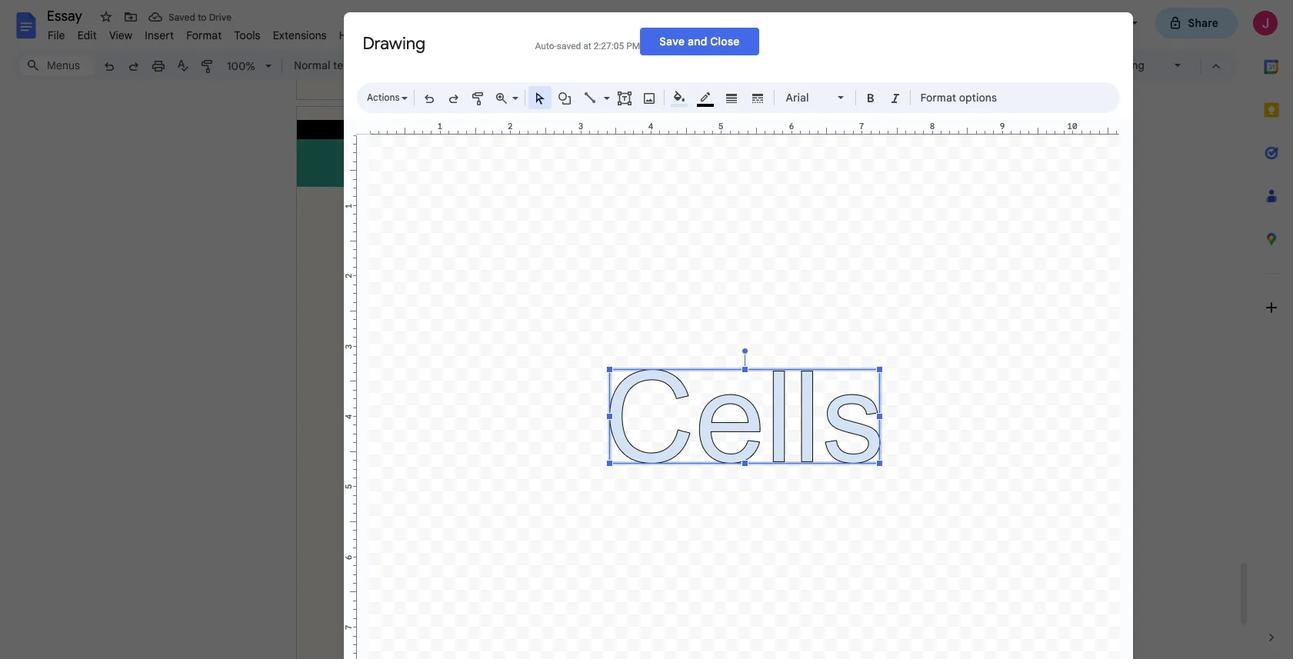 Task type: describe. For each thing, give the bounding box(es) containing it.
2:27:05
[[594, 40, 624, 51]]

drawing dialog
[[344, 12, 1133, 660]]

drawing application
[[0, 0, 1294, 660]]

Menus field
[[19, 55, 96, 76]]

saved
[[557, 40, 581, 51]]

pm
[[627, 40, 641, 51]]

auto-saved at 2:27:05 pm
[[535, 40, 641, 51]]

close
[[711, 34, 740, 48]]

main toolbar
[[95, 0, 1042, 437]]

auto-
[[535, 40, 557, 51]]

save and close button
[[641, 27, 759, 55]]

drive
[[209, 11, 232, 23]]

Star checkbox
[[95, 6, 117, 28]]

at
[[584, 40, 592, 51]]

tab list inside menu bar banner
[[1251, 45, 1294, 617]]

save
[[660, 34, 685, 48]]

share. private to only me. image
[[1169, 16, 1183, 30]]



Task type: locate. For each thing, give the bounding box(es) containing it.
Rename text field
[[42, 6, 91, 25]]

menu bar banner
[[0, 0, 1294, 660]]

menu bar
[[42, 20, 368, 45]]

to
[[198, 11, 207, 23]]

save and close
[[660, 34, 740, 48]]

drawing heading
[[363, 33, 517, 54]]

saved to drive
[[169, 11, 232, 23]]

menu bar inside menu bar banner
[[42, 20, 368, 45]]

saved
[[169, 11, 195, 23]]

drawing
[[363, 33, 426, 53]]

saved to drive button
[[145, 6, 236, 28]]

and
[[688, 34, 708, 48]]

tab list
[[1251, 45, 1294, 617]]



Task type: vqa. For each thing, say whether or not it's contained in the screenshot.
Star checkbox
yes



